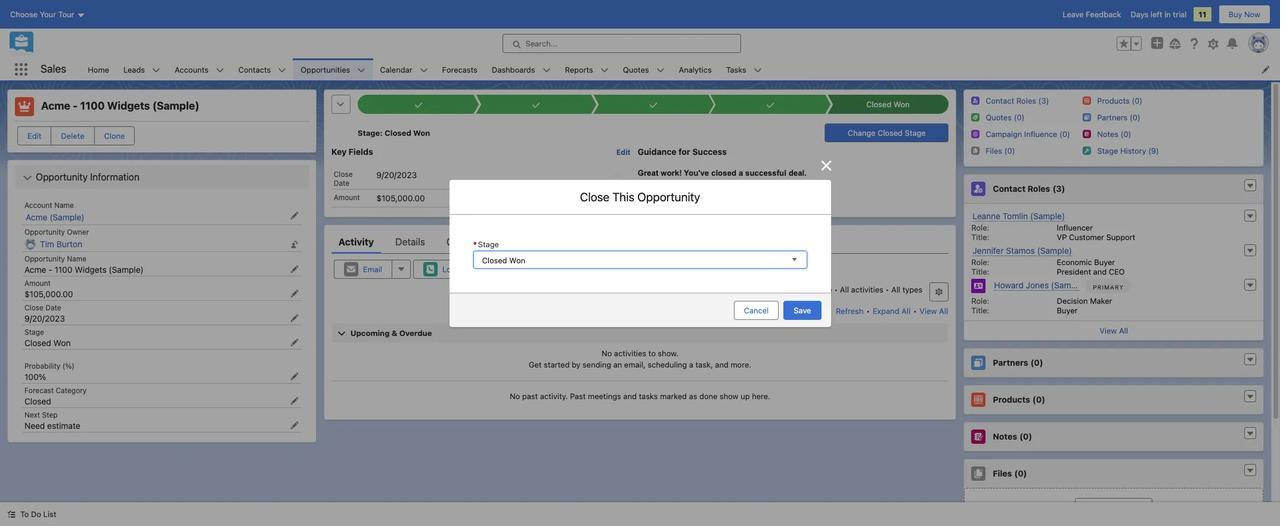 Task type: locate. For each thing, give the bounding box(es) containing it.
(0) right partners
[[1031, 358, 1044, 368]]

text default image for contact roles (3)
[[1247, 182, 1255, 190]]

2 vertical spatial and
[[623, 392, 637, 401]]

0 vertical spatial contact
[[986, 96, 1015, 106]]

notes
[[993, 432, 1018, 442]]

(0) right products
[[1033, 395, 1046, 405]]

1 vertical spatial buyer
[[1057, 306, 1078, 316]]

files (0)
[[993, 469, 1027, 479]]

new left task
[[538, 265, 554, 274]]

vp
[[1057, 233, 1067, 242]]

&
[[392, 328, 397, 338]]

tim
[[40, 239, 54, 249]]

leave
[[1063, 10, 1084, 19]]

close date
[[334, 170, 353, 188], [24, 304, 61, 313]]

edit opportunity name image
[[290, 265, 299, 274]]

9/20/2023 up the closed won
[[24, 314, 65, 324]]

title: down the contact image
[[972, 306, 990, 316]]

all down primary in the bottom of the page
[[1120, 326, 1129, 336]]

and inside contact roles element
[[1094, 267, 1107, 277]]

past
[[522, 392, 538, 401]]

1 vertical spatial close date
[[24, 304, 61, 313]]

change closed stage
[[848, 128, 926, 138]]

1 horizontal spatial no
[[602, 349, 612, 358]]

(0)
[[1031, 358, 1044, 368], [1033, 395, 1046, 405], [1020, 432, 1033, 442], [1015, 469, 1027, 479]]

0 vertical spatial 9/20/2023
[[377, 170, 417, 180]]

view all link down the maker
[[965, 321, 1264, 341]]

opportunity for opportunity information
[[36, 172, 88, 183]]

close left the this
[[580, 190, 610, 204]]

• left expand on the right bottom of the page
[[867, 306, 870, 316]]

new inside 'new event' button
[[633, 265, 649, 274]]

date
[[334, 179, 350, 188], [45, 304, 61, 313]]

howard jones (sample) link
[[994, 280, 1086, 291]]

edit account name image
[[290, 212, 299, 220]]

$105,000.00
[[377, 193, 425, 203], [24, 289, 73, 299]]

:
[[380, 128, 383, 138]]

view all link down types
[[919, 302, 949, 321]]

(0) right the notes
[[1020, 432, 1033, 442]]

date up the closed won
[[45, 304, 61, 313]]

campaign influence (0) link
[[986, 129, 1071, 140]]

leads list item
[[116, 58, 168, 81]]

(0) right files on the bottom of page
[[1015, 469, 1027, 479]]

(3)
[[1053, 184, 1066, 194]]

1 horizontal spatial a
[[689, 360, 694, 370]]

2 vertical spatial text default image
[[1247, 467, 1255, 476]]

stage up the closed won
[[24, 328, 44, 337]]

edit amount image
[[290, 290, 299, 298]]

0 vertical spatial name
[[54, 201, 74, 210]]

dashboards link
[[485, 58, 542, 81]]

stage
[[358, 128, 380, 138], [905, 128, 926, 138], [1098, 146, 1119, 156], [478, 240, 499, 249], [24, 328, 44, 337]]

role: for jennifer stamos (sample)
[[972, 258, 990, 267]]

name down burton
[[67, 255, 87, 264]]

contact up tomlin
[[993, 184, 1026, 194]]

opportunity for opportunity name
[[24, 255, 65, 264]]

reports link
[[558, 58, 601, 81]]

acme - 1100 widgets (sample) down burton
[[24, 265, 144, 275]]

amount
[[334, 193, 360, 202], [24, 279, 51, 288]]

acme down 'opportunity name'
[[24, 265, 46, 275]]

1 vertical spatial view all link
[[965, 321, 1264, 341]]

all right expand on the right bottom of the page
[[902, 306, 911, 316]]

view inside contact roles element
[[1100, 326, 1117, 336]]

edit probability (%) image
[[290, 373, 299, 381]]

2 title: from the top
[[972, 267, 990, 277]]

opportunity down tim
[[24, 255, 65, 264]]

buy now button
[[1219, 5, 1271, 24]]

calendar link
[[373, 58, 420, 81]]

opportunities list item
[[294, 58, 373, 81]]

1 vertical spatial activities
[[614, 349, 647, 358]]

0 horizontal spatial close date
[[24, 304, 61, 313]]

jennifer stamos (sample) link
[[973, 246, 1072, 256]]

contact image
[[972, 279, 986, 293]]

refresh button
[[836, 302, 865, 321]]

cancel button
[[734, 301, 779, 320]]

contact inside contact roles element
[[993, 184, 1026, 194]]

1 vertical spatial 9/20/2023
[[24, 314, 65, 324]]

need estimate
[[24, 421, 80, 431]]

1 vertical spatial view
[[1100, 326, 1117, 336]]

1 horizontal spatial widgets
[[107, 100, 150, 112]]

widgets up "clone" button
[[107, 100, 150, 112]]

date down key
[[334, 179, 350, 188]]

1 horizontal spatial 1100
[[80, 100, 105, 112]]

text default image inside contact roles element
[[1247, 182, 1255, 190]]

0 horizontal spatial activities
[[614, 349, 647, 358]]

2 new from the left
[[633, 265, 649, 274]]

group
[[1117, 36, 1142, 51]]

1 vertical spatial no
[[510, 392, 520, 401]]

opportunity inside dropdown button
[[36, 172, 88, 183]]

0 horizontal spatial and
[[623, 392, 637, 401]]

history (9)
[[1121, 146, 1160, 156]]

log a call button
[[413, 260, 488, 279]]

1 vertical spatial widgets
[[75, 265, 107, 275]]

0 vertical spatial close
[[334, 170, 353, 179]]

• up expand on the right bottom of the page
[[886, 285, 890, 295]]

0 vertical spatial no
[[602, 349, 612, 358]]

edit button
[[17, 126, 52, 146]]

widgets down burton
[[75, 265, 107, 275]]

tab list
[[331, 230, 949, 254]]

closed down forecast
[[24, 397, 51, 407]]

notes image
[[1083, 130, 1092, 138]]

feedback
[[1086, 10, 1122, 19]]

2 role: from the top
[[972, 258, 990, 267]]

amount up activity link
[[334, 193, 360, 202]]

no up sending
[[602, 349, 612, 358]]

view down the maker
[[1100, 326, 1117, 336]]

closed right change
[[878, 128, 903, 138]]

contacts link
[[231, 58, 278, 81]]

tim burton
[[40, 239, 82, 249]]

0 vertical spatial edit
[[27, 131, 41, 141]]

quote
[[447, 237, 473, 247]]

1 vertical spatial text default image
[[1247, 430, 1255, 439]]

(0) inside files element
[[1015, 469, 1027, 479]]

buyer left the maker
[[1057, 306, 1078, 316]]

stage right change
[[905, 128, 926, 138]]

1100 up delete button
[[80, 100, 105, 112]]

quotes link
[[616, 58, 656, 81]]

0 horizontal spatial 9/20/2023
[[24, 314, 65, 324]]

2 horizontal spatial close
[[580, 190, 610, 204]]

close date down key
[[334, 170, 353, 188]]

2 vertical spatial role:
[[972, 296, 990, 306]]

role:
[[972, 223, 990, 233], [972, 258, 990, 267], [972, 296, 990, 306]]

to do list
[[20, 510, 56, 520]]

0 horizontal spatial a
[[458, 265, 462, 274]]

- down 'opportunity name'
[[48, 265, 52, 275]]

title: up the contact image
[[972, 267, 990, 277]]

activities inside the no activities to show. get started by sending an email, scheduling a task, and more.
[[614, 349, 647, 358]]

accounts list item
[[168, 58, 231, 81]]

1 vertical spatial -
[[48, 265, 52, 275]]

1 vertical spatial acme
[[26, 212, 47, 222]]

0 horizontal spatial close
[[24, 304, 43, 313]]

0 horizontal spatial $105,000.00
[[24, 289, 73, 299]]

quotes image
[[972, 113, 980, 121]]

1 horizontal spatial activities
[[851, 285, 884, 295]]

contact inside contact roles (3) link
[[986, 96, 1015, 106]]

1 horizontal spatial view all link
[[965, 321, 1264, 341]]

and right task,
[[715, 360, 729, 370]]

path options list box
[[358, 95, 949, 114]]

list
[[81, 58, 1281, 81]]

1 vertical spatial amount
[[24, 279, 51, 288]]

acme - 1100 widgets (sample)
[[41, 100, 199, 112], [24, 265, 144, 275]]

reports list item
[[558, 58, 616, 81]]

- up delete button
[[73, 100, 78, 112]]

products (0)
[[1098, 96, 1143, 106]]

stage down notes (0) link
[[1098, 146, 1119, 156]]

0 vertical spatial -
[[73, 100, 78, 112]]

and left 'ceo'
[[1094, 267, 1107, 277]]

opportunity up account name
[[36, 172, 88, 183]]

account name
[[24, 201, 74, 210]]

(0) for files (0)
[[1015, 469, 1027, 479]]

2 horizontal spatial and
[[1094, 267, 1107, 277]]

new for new event
[[633, 265, 649, 274]]

and inside the no activities to show. get started by sending an email, scheduling a task, and more.
[[715, 360, 729, 370]]

1 horizontal spatial -
[[73, 100, 78, 112]]

activity link
[[339, 230, 374, 254]]

a right closed on the top
[[739, 169, 743, 178]]

1 vertical spatial $105,000.00
[[24, 289, 73, 299]]

0 vertical spatial role:
[[972, 223, 990, 233]]

all left time
[[806, 285, 815, 295]]

edit left guidance
[[617, 148, 631, 157]]

1 horizontal spatial and
[[715, 360, 729, 370]]

contact roles element
[[964, 174, 1264, 341]]

$105,000.00 up details
[[377, 193, 425, 203]]

acme right opportunity icon
[[41, 100, 70, 112]]

buyer up primary in the bottom of the page
[[1095, 258, 1116, 267]]

title: up "jennifer"
[[972, 233, 990, 242]]

text default image
[[1247, 182, 1255, 190], [1247, 356, 1255, 365], [1247, 393, 1255, 402], [7, 511, 16, 519]]

probability (%)
[[24, 362, 75, 371]]

edit next step image
[[290, 422, 299, 430]]

stage history (9) link
[[1098, 146, 1160, 156]]

name up acme (sample)
[[54, 201, 74, 210]]

forecast
[[24, 387, 54, 395]]

activities up email,
[[614, 349, 647, 358]]

won right :
[[413, 128, 430, 138]]

campaign influence image
[[972, 130, 980, 138]]

0 vertical spatial date
[[334, 179, 350, 188]]

email,
[[624, 360, 646, 370]]

text default image for notes (0)
[[1247, 430, 1255, 439]]

buyer
[[1095, 258, 1116, 267], [1057, 306, 1078, 316]]

0 horizontal spatial date
[[45, 304, 61, 313]]

1 vertical spatial edit
[[617, 148, 631, 157]]

0 vertical spatial close date
[[334, 170, 353, 188]]

all right time
[[840, 285, 849, 295]]

0 horizontal spatial view
[[920, 306, 937, 316]]

new left 'event'
[[633, 265, 649, 274]]

title: for leanne tomlin (sample)
[[972, 233, 990, 242]]

0 vertical spatial won
[[413, 128, 430, 138]]

0 vertical spatial buyer
[[1095, 258, 1116, 267]]

2 horizontal spatial a
[[739, 169, 743, 178]]

0 horizontal spatial new
[[538, 265, 554, 274]]

2 vertical spatial title:
[[972, 306, 990, 316]]

partners image
[[1083, 113, 1092, 121]]

1 new from the left
[[538, 265, 554, 274]]

9/20/2023 down stage : closed won
[[377, 170, 417, 180]]

files image
[[972, 146, 980, 155]]

(0) for partners (0)
[[1031, 358, 1044, 368]]

edit stage image
[[290, 339, 299, 347]]

view
[[920, 306, 937, 316], [1100, 326, 1117, 336]]

0 vertical spatial amount
[[334, 193, 360, 202]]

log a call
[[443, 265, 478, 274]]

0 vertical spatial text default image
[[23, 174, 32, 183]]

home
[[88, 65, 109, 74]]

2 vertical spatial a
[[689, 360, 694, 370]]

text default image for products (0)
[[1247, 393, 1255, 402]]

1 vertical spatial and
[[715, 360, 729, 370]]

list containing home
[[81, 58, 1281, 81]]

products (0)
[[993, 395, 1046, 405]]

all right expand all button at the right bottom of the page
[[939, 306, 949, 316]]

1 vertical spatial role:
[[972, 258, 990, 267]]

next
[[24, 411, 40, 420]]

closed up probability on the bottom left of the page
[[24, 338, 51, 348]]

close date up the closed won
[[24, 304, 61, 313]]

opportunity information
[[36, 172, 140, 183]]

no inside the no activities to show. get started by sending an email, scheduling a task, and more.
[[602, 349, 612, 358]]

a right log
[[458, 265, 462, 274]]

role: down "jennifer"
[[972, 258, 990, 267]]

1 horizontal spatial close date
[[334, 170, 353, 188]]

tab list containing activity
[[331, 230, 949, 254]]

0 horizontal spatial won
[[53, 338, 71, 348]]

search...
[[526, 39, 558, 48]]

opportunity owner
[[24, 228, 89, 237]]

clone
[[104, 131, 125, 141]]

$105,000.00 down 'opportunity name'
[[24, 289, 73, 299]]

1 horizontal spatial buyer
[[1095, 258, 1116, 267]]

acme (sample)
[[26, 212, 84, 222]]

0 vertical spatial title:
[[972, 233, 990, 242]]

economic
[[1057, 258, 1093, 267]]

1 vertical spatial acme - 1100 widgets (sample)
[[24, 265, 144, 275]]

analytics link
[[672, 58, 719, 81]]

0 vertical spatial $105,000.00
[[377, 193, 425, 203]]

days left in trial
[[1131, 10, 1187, 19]]

filters: all time • all activities • all types
[[779, 285, 923, 295]]

1 horizontal spatial view
[[1100, 326, 1117, 336]]

role: down leanne at top right
[[972, 223, 990, 233]]

0 horizontal spatial edit
[[27, 131, 41, 141]]

1 vertical spatial name
[[67, 255, 87, 264]]

0 vertical spatial widgets
[[107, 100, 150, 112]]

1 vertical spatial 1100
[[55, 265, 72, 275]]

quotes (0)
[[986, 113, 1025, 122]]

stage inside stage history (9) link
[[1098, 146, 1119, 156]]

won up (%)
[[53, 338, 71, 348]]

1 vertical spatial title:
[[972, 267, 990, 277]]

tasks list item
[[719, 58, 769, 81]]

acme - 1100 widgets (sample) up "clone" button
[[41, 100, 199, 112]]

0 vertical spatial and
[[1094, 267, 1107, 277]]

text default image inside files element
[[1247, 467, 1255, 476]]

closed
[[712, 169, 737, 178]]

edit down opportunity icon
[[27, 131, 41, 141]]

0 horizontal spatial amount
[[24, 279, 51, 288]]

upcoming
[[351, 328, 390, 338]]

new inside new task button
[[538, 265, 554, 274]]

0 vertical spatial view all link
[[919, 302, 949, 321]]

view down types
[[920, 306, 937, 316]]

1100 down 'opportunity name'
[[55, 265, 72, 275]]

partners (0)
[[1098, 113, 1141, 122]]

category
[[56, 387, 87, 395]]

0 vertical spatial acme
[[41, 100, 70, 112]]

stage history image
[[1083, 146, 1092, 155]]

amount down 'opportunity name'
[[24, 279, 51, 288]]

1 horizontal spatial amount
[[334, 193, 360, 202]]

accounts
[[175, 65, 209, 74]]

close down key
[[334, 170, 353, 179]]

all left types
[[892, 285, 901, 295]]

0 vertical spatial activities
[[851, 285, 884, 295]]

closed
[[385, 128, 411, 138], [878, 128, 903, 138], [24, 338, 51, 348], [24, 397, 51, 407]]

clone button
[[94, 126, 135, 146]]

a left task,
[[689, 360, 694, 370]]

1 horizontal spatial 9/20/2023
[[377, 170, 417, 180]]

contact up quotes (0)
[[986, 96, 1015, 106]]

opportunity
[[36, 172, 88, 183], [638, 190, 700, 204], [24, 228, 65, 237], [24, 255, 65, 264]]

contacts list item
[[231, 58, 294, 81]]

opportunity image
[[15, 97, 34, 116]]

acme down account
[[26, 212, 47, 222]]

no left past
[[510, 392, 520, 401]]

analytics
[[679, 65, 712, 74]]

1 title: from the top
[[972, 233, 990, 242]]

1 horizontal spatial new
[[633, 265, 649, 274]]

activities up refresh button
[[851, 285, 884, 295]]

1 vertical spatial contact
[[993, 184, 1026, 194]]

now
[[1245, 10, 1261, 19]]

0 vertical spatial view
[[920, 306, 937, 316]]

more.
[[731, 360, 752, 370]]

inverse image
[[819, 159, 834, 173]]

reports
[[565, 65, 593, 74]]

text default image
[[23, 174, 32, 183], [1247, 430, 1255, 439], [1247, 467, 1255, 476]]

opportunity for opportunity owner
[[24, 228, 65, 237]]

0 horizontal spatial no
[[510, 392, 520, 401]]

text default image inside to do list button
[[7, 511, 16, 519]]

support
[[1107, 233, 1136, 242]]

role: down the contact image
[[972, 296, 990, 306]]

1 vertical spatial a
[[458, 265, 462, 274]]

1 horizontal spatial close
[[334, 170, 353, 179]]

1 role: from the top
[[972, 223, 990, 233]]

new event
[[633, 265, 672, 274]]

close this opportunity
[[580, 190, 700, 204]]

deal.
[[789, 169, 807, 178]]

3 role: from the top
[[972, 296, 990, 306]]

close up the closed won
[[24, 304, 43, 313]]

opportunity up tim
[[24, 228, 65, 237]]

and left tasks
[[623, 392, 637, 401]]



Task type: describe. For each thing, give the bounding box(es) containing it.
for
[[679, 147, 691, 157]]

closed right :
[[385, 128, 411, 138]]

files (0) link
[[986, 146, 1015, 156]]

(%)
[[62, 362, 75, 371]]

key
[[331, 147, 347, 157]]

closed inside button
[[878, 128, 903, 138]]

email
[[363, 265, 382, 274]]

edit link
[[617, 147, 631, 157]]

title: for jennifer stamos (sample)
[[972, 267, 990, 277]]

0 vertical spatial a
[[739, 169, 743, 178]]

leave feedback
[[1063, 10, 1122, 19]]

tasks link
[[719, 58, 754, 81]]

step
[[42, 411, 58, 420]]

1 horizontal spatial date
[[334, 179, 350, 188]]

no activities to show. get started by sending an email, scheduling a task, and more.
[[529, 349, 752, 370]]

closed won
[[24, 338, 71, 348]]

started
[[544, 360, 570, 370]]

tim burton link
[[40, 239, 82, 250]]

new for new task
[[538, 265, 554, 274]]

buy
[[1229, 10, 1243, 19]]

name for account name
[[54, 201, 74, 210]]

activity
[[339, 237, 374, 247]]

a inside the no activities to show. get started by sending an email, scheduling a task, and more.
[[689, 360, 694, 370]]

opportunities link
[[294, 58, 357, 81]]

view all
[[1100, 326, 1129, 336]]

information
[[90, 172, 140, 183]]

all inside contact roles element
[[1120, 326, 1129, 336]]

0 horizontal spatial view all link
[[919, 302, 949, 321]]

edit forecast category image
[[290, 397, 299, 406]]

next step
[[24, 411, 58, 420]]

0 horizontal spatial widgets
[[75, 265, 107, 275]]

contact roles image
[[972, 96, 980, 105]]

1 vertical spatial close
[[580, 190, 610, 204]]

guidance
[[638, 147, 677, 157]]

marked
[[660, 392, 687, 401]]

influencer
[[1057, 223, 1093, 233]]

forecasts link
[[435, 58, 485, 81]]

change
[[848, 128, 876, 138]]

accounts link
[[168, 58, 216, 81]]

tomlin
[[1003, 211, 1028, 221]]

save
[[794, 306, 811, 315]]

text default image inside opportunity information dropdown button
[[23, 174, 32, 183]]

up
[[741, 392, 750, 401]]

quotes list item
[[616, 58, 672, 81]]

expand
[[873, 306, 900, 316]]

stage : closed won
[[358, 128, 430, 138]]

(0) for products (0)
[[1033, 395, 1046, 405]]

details link
[[396, 230, 425, 254]]

1 vertical spatial won
[[53, 338, 71, 348]]

files element
[[964, 459, 1264, 527]]

view all link inside contact roles element
[[965, 321, 1264, 341]]

search... button
[[503, 34, 741, 53]]

new event button
[[604, 260, 682, 279]]

activity.
[[540, 392, 568, 401]]

stage inside change closed stage button
[[905, 128, 926, 138]]

products image
[[1083, 96, 1092, 105]]

0 horizontal spatial buyer
[[1057, 306, 1078, 316]]

refresh • expand all • view all
[[836, 306, 949, 316]]

delete
[[61, 131, 84, 141]]

leads link
[[116, 58, 152, 81]]

contact for contact roles (3)
[[986, 96, 1015, 106]]

• down types
[[914, 306, 917, 316]]

tasks
[[726, 65, 747, 74]]

delete button
[[51, 126, 95, 146]]

role: for leanne tomlin (sample)
[[972, 223, 990, 233]]

home link
[[81, 58, 116, 81]]

0 vertical spatial 1100
[[80, 100, 105, 112]]

types
[[903, 285, 923, 295]]

you've
[[684, 169, 709, 178]]

stage up fields
[[358, 128, 380, 138]]

work!
[[661, 169, 682, 178]]

2 vertical spatial acme
[[24, 265, 46, 275]]

no for past
[[510, 392, 520, 401]]

president and ceo
[[1057, 267, 1125, 277]]

1 vertical spatial date
[[45, 304, 61, 313]]

upcoming & overdue
[[351, 328, 432, 338]]

• right time
[[835, 285, 838, 295]]

no for activities
[[602, 349, 612, 358]]

new task button
[[509, 260, 583, 279]]

1 horizontal spatial won
[[413, 128, 430, 138]]

text default image for files (0)
[[1247, 467, 1255, 476]]

1 horizontal spatial $105,000.00
[[377, 193, 425, 203]]

key fields
[[331, 147, 373, 157]]

1 horizontal spatial edit
[[617, 148, 631, 157]]

campaign
[[986, 129, 1022, 139]]

filters:
[[779, 285, 803, 295]]

refresh
[[836, 306, 864, 316]]

leanne
[[973, 211, 1001, 221]]

2 vertical spatial close
[[24, 304, 43, 313]]

fields
[[349, 147, 373, 157]]

influence (0)
[[1025, 129, 1071, 139]]

0 horizontal spatial -
[[48, 265, 52, 275]]

scheduling
[[648, 360, 687, 370]]

sending
[[583, 360, 611, 370]]

calendar list item
[[373, 58, 435, 81]]

left
[[1151, 10, 1163, 19]]

history
[[495, 237, 526, 247]]

tasks
[[639, 392, 658, 401]]

quotes
[[623, 65, 649, 74]]

notes (0) link
[[1098, 129, 1132, 140]]

decision maker
[[1057, 296, 1113, 306]]

details
[[396, 237, 425, 247]]

(0) for notes (0)
[[1020, 432, 1033, 442]]

edit inside button
[[27, 131, 41, 141]]

trial
[[1173, 10, 1187, 19]]

text default image for partners (0)
[[1247, 356, 1255, 365]]

opportunities
[[301, 65, 350, 74]]

partners (0) link
[[1098, 113, 1141, 123]]

show
[[720, 392, 739, 401]]

buy now
[[1229, 10, 1261, 19]]

by
[[572, 360, 581, 370]]

success
[[693, 147, 727, 157]]

contacts
[[238, 65, 271, 74]]

president
[[1057, 267, 1092, 277]]

great
[[638, 169, 659, 178]]

new task
[[538, 265, 573, 274]]

primary
[[1093, 284, 1124, 291]]

roles
[[1028, 184, 1051, 194]]

dashboards list item
[[485, 58, 558, 81]]

edit close date image
[[290, 314, 299, 323]]

jennifer
[[973, 246, 1004, 256]]

files
[[993, 469, 1012, 479]]

economic buyer
[[1057, 258, 1116, 267]]

name for opportunity name
[[67, 255, 87, 264]]

0 vertical spatial acme - 1100 widgets (sample)
[[41, 100, 199, 112]]

past
[[570, 392, 586, 401]]

sales
[[41, 63, 66, 75]]

contact roles (3)
[[986, 96, 1049, 106]]

dashboards
[[492, 65, 535, 74]]

no past activity. past meetings and tasks marked as done show up here.
[[510, 392, 771, 401]]

products
[[993, 395, 1031, 405]]

0 horizontal spatial 1100
[[55, 265, 72, 275]]

history link
[[495, 230, 526, 254]]

3 title: from the top
[[972, 306, 990, 316]]

opportunity down the work! at the top
[[638, 190, 700, 204]]

contact for contact roles (3)
[[993, 184, 1026, 194]]

stage right *
[[478, 240, 499, 249]]

a inside button
[[458, 265, 462, 274]]



Task type: vqa. For each thing, say whether or not it's contained in the screenshot.
Stage
yes



